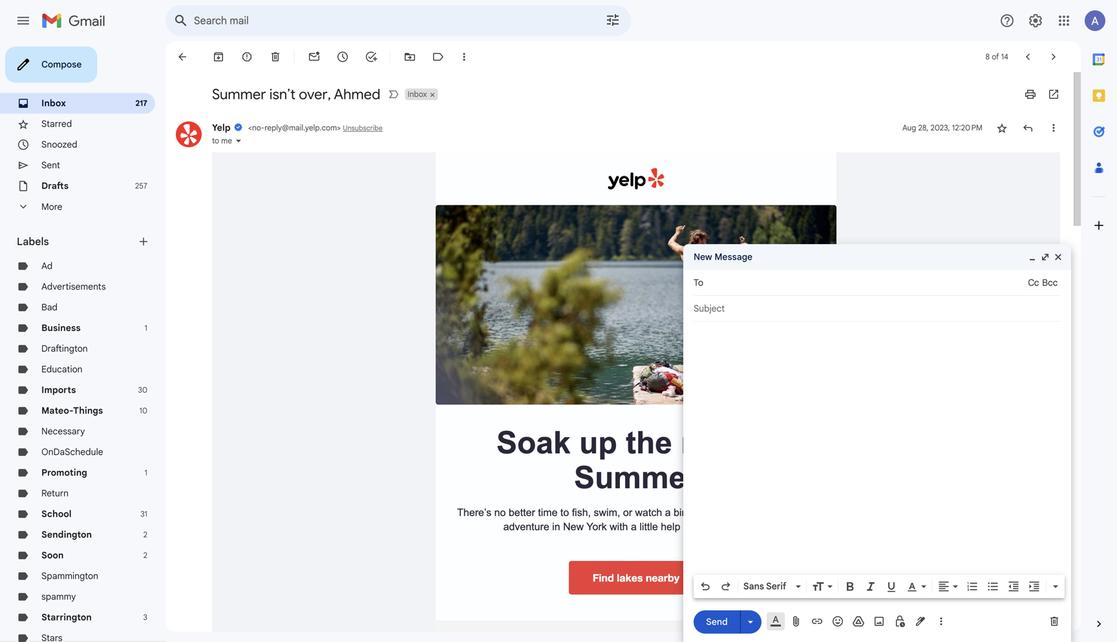 Task type: describe. For each thing, give the bounding box(es) containing it.
me
[[221, 136, 232, 146]]

to me
[[212, 136, 232, 146]]

advanced search options image
[[600, 7, 626, 33]]

1 vertical spatial a
[[631, 522, 637, 533]]

school link
[[41, 509, 72, 520]]

discard draft ‪(⌘⇧d)‬ image
[[1048, 616, 1061, 628]]

in
[[552, 522, 560, 533]]

imports link
[[41, 385, 76, 396]]

minimize image
[[1027, 252, 1038, 263]]

compose
[[41, 59, 82, 70]]

add to tasks image
[[365, 50, 378, 63]]

move to image
[[403, 50, 416, 63]]

not starred image
[[996, 122, 1009, 134]]

little
[[640, 522, 658, 533]]

12:20 pm
[[952, 123, 983, 133]]

adventure
[[503, 522, 549, 533]]

unsubscribe
[[343, 124, 383, 133]]

day
[[784, 507, 801, 519]]

spammington
[[41, 571, 98, 582]]

0 horizontal spatial summer
[[212, 85, 266, 103]]

there's
[[457, 507, 492, 519]]

back to inbox image
[[176, 50, 189, 63]]

advertisements
[[41, 281, 106, 293]]

yelp cell
[[212, 122, 343, 134]]

from
[[683, 522, 704, 533]]

imports
[[41, 385, 76, 396]]

Search mail text field
[[194, 14, 569, 27]]

bulleted list ‪(⌘⇧8)‬ image
[[987, 581, 1000, 594]]

with
[[610, 522, 628, 533]]

217
[[135, 99, 147, 108]]

there's no better time to fish, swim, or watch a bird or two. make every day an adventure in new york with a little help from local reviews.
[[457, 507, 815, 533]]

inbox link
[[41, 98, 66, 109]]

mateo-things link
[[41, 405, 103, 417]]

undo ‪(⌘z)‬ image
[[699, 581, 712, 594]]

main menu image
[[16, 13, 31, 28]]

indent less ‪(⌘[)‬ image
[[1007, 581, 1020, 594]]

better
[[509, 507, 535, 519]]

fish,
[[572, 507, 591, 519]]

the
[[626, 426, 672, 461]]

summer inside the soak up the rest of summer
[[574, 461, 698, 495]]

verified sender image
[[234, 123, 243, 132]]

labels image
[[432, 50, 445, 63]]

Message Body text field
[[694, 328, 1061, 572]]

>
[[337, 123, 341, 133]]

redo ‪(⌘y)‬ image
[[720, 581, 733, 594]]

unsubscribe link
[[343, 124, 383, 133]]

numbered list ‪(⌘⇧7)‬ image
[[966, 581, 979, 594]]

more formatting options image
[[1049, 581, 1062, 594]]

257
[[135, 181, 147, 191]]

ondaschedule link
[[41, 447, 103, 458]]

14
[[1001, 52, 1009, 62]]

inbox for inbox link
[[41, 98, 66, 109]]

newer image
[[1022, 50, 1035, 63]]

draftington
[[41, 343, 88, 355]]

sans
[[744, 581, 764, 593]]

cc bcc
[[1028, 277, 1058, 289]]

Subject field
[[694, 303, 1061, 316]]

to inside there's no better time to fish, swim, or watch a bird or two. make every day an adventure in new york with a little help from local reviews.
[[561, 507, 569, 519]]

reviews.
[[731, 522, 769, 533]]

find lakes nearby link
[[569, 562, 704, 595]]

ad link
[[41, 261, 53, 272]]

2023,
[[931, 123, 950, 133]]

soon link
[[41, 550, 64, 562]]

no-
[[252, 123, 265, 133]]

<
[[248, 123, 252, 133]]

send
[[706, 617, 728, 628]]

find
[[593, 572, 614, 585]]

soak
[[497, 426, 571, 461]]

watch
[[635, 507, 662, 519]]

spammy link
[[41, 592, 76, 603]]

education link
[[41, 364, 82, 375]]

starrington link
[[41, 612, 92, 624]]

10
[[139, 406, 147, 416]]

reply@mail.yelp.com
[[265, 123, 337, 133]]

isn't
[[269, 85, 296, 103]]

mateo-things
[[41, 405, 103, 417]]

aug 28, 2023, 12:20 pm
[[903, 123, 983, 133]]

yelp
[[212, 122, 231, 134]]

soak up the rest of summer
[[497, 426, 776, 495]]

cc
[[1028, 277, 1039, 289]]

close image
[[1053, 252, 1064, 263]]

of inside the soak up the rest of summer
[[747, 426, 776, 461]]

2 for soon
[[143, 551, 147, 561]]

every
[[756, 507, 781, 519]]

show details image
[[235, 137, 242, 145]]

30
[[138, 386, 147, 395]]

summer isn't over, ahmed
[[212, 85, 381, 103]]

lakes image
[[436, 205, 837, 405]]

0 vertical spatial of
[[992, 52, 999, 62]]

drafts link
[[41, 180, 69, 192]]

promoting
[[41, 467, 87, 479]]

starred
[[41, 118, 72, 130]]

bad
[[41, 302, 58, 313]]

3
[[143, 613, 147, 623]]

draftington link
[[41, 343, 88, 355]]

an
[[804, 507, 815, 519]]

snoozed
[[41, 139, 77, 150]]

support image
[[1000, 13, 1015, 28]]

attach files image
[[790, 616, 803, 628]]

new inside dialog
[[694, 252, 712, 263]]

mateo-
[[41, 405, 73, 417]]

snoozed link
[[41, 139, 77, 150]]

sent link
[[41, 160, 60, 171]]



Task type: vqa. For each thing, say whether or not it's contained in the screenshot.
2nd '·' from right
no



Task type: locate. For each thing, give the bounding box(es) containing it.
insert link ‪(⌘k)‬ image
[[811, 616, 824, 628]]

1 2 from the top
[[143, 531, 147, 540]]

nearby
[[646, 572, 680, 585]]

1 horizontal spatial inbox
[[408, 90, 427, 99]]

1
[[145, 324, 147, 333], [145, 468, 147, 478]]

make
[[728, 507, 753, 519]]

lakes
[[617, 572, 643, 585]]

toggle confidential mode image
[[894, 616, 907, 628]]

bird
[[674, 507, 691, 519]]

pop out image
[[1040, 252, 1051, 263]]

0 vertical spatial to
[[212, 136, 219, 146]]

swim,
[[594, 507, 620, 519]]

local
[[707, 522, 728, 533]]

business link
[[41, 323, 81, 334]]

bcc
[[1042, 277, 1058, 289]]

message
[[715, 252, 753, 263]]

2 for sendington
[[143, 531, 147, 540]]

0 horizontal spatial to
[[212, 136, 219, 146]]

starrington
[[41, 612, 92, 624]]

a right with
[[631, 522, 637, 533]]

search mail image
[[169, 9, 193, 32]]

2 or from the left
[[694, 507, 703, 519]]

more send options image
[[744, 616, 757, 629]]

of right rest
[[747, 426, 776, 461]]

bold ‪(⌘b)‬ image
[[844, 581, 857, 594]]

more
[[41, 201, 62, 213]]

insert files using drive image
[[852, 616, 865, 628]]

31
[[140, 510, 147, 520]]

insert photo image
[[873, 616, 886, 628]]

sent
[[41, 160, 60, 171]]

inbox up starred link
[[41, 98, 66, 109]]

to left fish, on the right bottom of page
[[561, 507, 569, 519]]

to link
[[694, 277, 704, 289]]

of
[[992, 52, 999, 62], [747, 426, 776, 461]]

necessary
[[41, 426, 85, 437]]

1 horizontal spatial to
[[561, 507, 569, 519]]

return link
[[41, 488, 69, 499]]

older image
[[1047, 50, 1060, 63]]

new
[[694, 252, 712, 263], [563, 522, 584, 533]]

0 vertical spatial 2
[[143, 531, 147, 540]]

ad
[[41, 261, 53, 272]]

or up with
[[623, 507, 632, 519]]

inbox
[[408, 90, 427, 99], [41, 98, 66, 109]]

underline ‪(⌘u)‬ image
[[885, 581, 898, 594]]

a left bird
[[665, 507, 671, 519]]

new message dialog
[[683, 244, 1071, 643]]

1 horizontal spatial a
[[665, 507, 671, 519]]

business
[[41, 323, 81, 334]]

things
[[73, 405, 103, 417]]

labels navigation
[[0, 41, 166, 643]]

ahmed
[[334, 85, 381, 103]]

school
[[41, 509, 72, 520]]

or up from
[[694, 507, 703, 519]]

no
[[494, 507, 506, 519]]

8
[[986, 52, 990, 62]]

1 horizontal spatial or
[[694, 507, 703, 519]]

find lakes nearby
[[593, 572, 680, 585]]

1 vertical spatial 1
[[145, 468, 147, 478]]

gmail image
[[41, 8, 112, 34]]

1 horizontal spatial of
[[992, 52, 999, 62]]

to left me
[[212, 136, 219, 146]]

2 1 from the top
[[145, 468, 147, 478]]

none text field inside new message dialog
[[709, 272, 1028, 295]]

0 horizontal spatial a
[[631, 522, 637, 533]]

spammington link
[[41, 571, 98, 582]]

None search field
[[166, 5, 631, 36]]

0 horizontal spatial inbox
[[41, 98, 66, 109]]

< no-reply@mail.yelp.com >
[[248, 123, 341, 133]]

to
[[212, 136, 219, 146], [561, 507, 569, 519]]

1 up 30
[[145, 324, 147, 333]]

inbox down move to 'icon'
[[408, 90, 427, 99]]

more image
[[458, 50, 471, 63]]

insert signature image
[[914, 616, 927, 628]]

0 vertical spatial 1
[[145, 324, 147, 333]]

1 vertical spatial of
[[747, 426, 776, 461]]

summer down the
[[574, 461, 698, 495]]

1 1 from the top
[[145, 324, 147, 333]]

0 horizontal spatial or
[[623, 507, 632, 519]]

up
[[579, 426, 617, 461]]

8 of 14
[[986, 52, 1009, 62]]

settings image
[[1028, 13, 1044, 28]]

or
[[623, 507, 632, 519], [694, 507, 703, 519]]

tab list
[[1081, 41, 1117, 596]]

1 up 31
[[145, 468, 147, 478]]

inbox for the inbox button at the left top
[[408, 90, 427, 99]]

inbox inside labels navigation
[[41, 98, 66, 109]]

new up to
[[694, 252, 712, 263]]

1 vertical spatial 2
[[143, 551, 147, 561]]

to
[[694, 277, 704, 289]]

1 vertical spatial new
[[563, 522, 584, 533]]

2 2 from the top
[[143, 551, 147, 561]]

of right the 8
[[992, 52, 999, 62]]

over,
[[299, 85, 331, 103]]

rest
[[681, 426, 738, 461]]

labels
[[17, 235, 49, 248]]

28,
[[918, 123, 929, 133]]

sans serif
[[744, 581, 786, 593]]

Not starred checkbox
[[996, 122, 1009, 134]]

cc link
[[1028, 275, 1039, 291]]

0 horizontal spatial of
[[747, 426, 776, 461]]

None text field
[[709, 272, 1028, 295]]

necessary link
[[41, 426, 85, 437]]

new message
[[694, 252, 753, 263]]

bad link
[[41, 302, 58, 313]]

sans serif option
[[741, 581, 793, 594]]

inbox inside button
[[408, 90, 427, 99]]

york
[[587, 522, 607, 533]]

1 vertical spatial to
[[561, 507, 569, 519]]

soon
[[41, 550, 64, 562]]

0 vertical spatial summer
[[212, 85, 266, 103]]

summer up verified sender image
[[212, 85, 266, 103]]

yelp inc. image
[[176, 122, 202, 147]]

starred link
[[41, 118, 72, 130]]

1 vertical spatial summer
[[574, 461, 698, 495]]

spammy
[[41, 592, 76, 603]]

a
[[665, 507, 671, 519], [631, 522, 637, 533]]

archive image
[[212, 50, 225, 63]]

send button
[[694, 611, 740, 634]]

aug
[[903, 123, 916, 133]]

sendington
[[41, 530, 92, 541]]

indent more ‪(⌘])‬ image
[[1028, 581, 1041, 594]]

1 or from the left
[[623, 507, 632, 519]]

0 vertical spatial a
[[665, 507, 671, 519]]

1 horizontal spatial summer
[[574, 461, 698, 495]]

0 horizontal spatial new
[[563, 522, 584, 533]]

drafts
[[41, 180, 69, 192]]

more options image
[[938, 616, 945, 628]]

italic ‪(⌘i)‬ image
[[864, 581, 877, 594]]

1 for promoting
[[145, 468, 147, 478]]

aug 28, 2023, 12:20 pm cell
[[903, 122, 983, 134]]

bcc link
[[1042, 275, 1058, 291]]

insert emoji ‪(⌘⇧2)‬ image
[[832, 616, 844, 628]]

more button
[[0, 197, 155, 217]]

help
[[661, 522, 681, 533]]

yelp logo image
[[608, 168, 664, 190]]

report spam image
[[241, 50, 253, 63]]

1 for business
[[145, 324, 147, 333]]

sendington link
[[41, 530, 92, 541]]

1 horizontal spatial new
[[694, 252, 712, 263]]

labels heading
[[17, 235, 137, 248]]

time
[[538, 507, 558, 519]]

new inside there's no better time to fish, swim, or watch a bird or two. make every day an adventure in new york with a little help from local reviews.
[[563, 522, 584, 533]]

delete image
[[269, 50, 282, 63]]

new down fish, on the right bottom of page
[[563, 522, 584, 533]]

formatting options toolbar
[[694, 575, 1065, 599]]

serif
[[766, 581, 786, 593]]

0 vertical spatial new
[[694, 252, 712, 263]]

snooze image
[[336, 50, 349, 63]]



